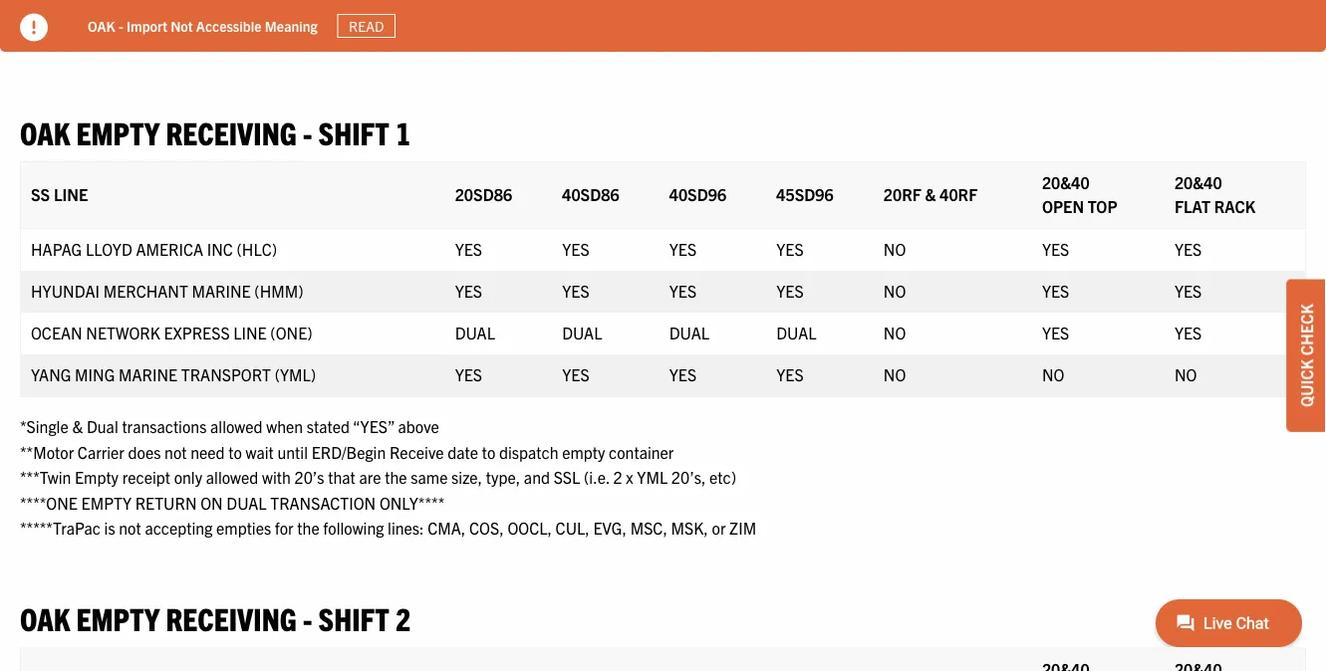 Task type: describe. For each thing, give the bounding box(es) containing it.
america
[[136, 239, 203, 259]]

20rf
[[884, 185, 922, 204]]

not
[[171, 17, 193, 34]]

& for *single
[[72, 416, 83, 436]]

40sd86
[[562, 185, 619, 204]]

etc)
[[710, 467, 737, 487]]

container
[[609, 442, 674, 462]]

need
[[191, 442, 225, 462]]

erd/begin
[[312, 442, 386, 462]]

cos,
[[469, 518, 504, 538]]

transport
[[181, 365, 271, 385]]

20&40 open top
[[1042, 173, 1118, 216]]

x
[[626, 467, 633, 487]]

receive
[[390, 442, 444, 462]]

oak empty receiving                - shift 2
[[20, 599, 411, 638]]

(hmm)
[[254, 281, 303, 301]]

*single & dual transactions allowed when stated "yes" above **motor carrier does not need to wait until erd/begin receive date to dispatch empty container ***twin empty receipt only allowed with 20's that are the same size, type, and ssl (i.e. 2 x yml 20's, etc) ****one empty return on dual transaction only**** *****trapac is not accepting empties for the following lines: cma, cos, oocl, cul, evg, msc, msk, or zim
[[20, 416, 756, 538]]

oak for oak empty receiving                - shift 1
[[20, 112, 70, 151]]

no for hapag lloyd america inc (hlc)
[[884, 239, 906, 259]]

transactions
[[122, 416, 207, 436]]

0 vertical spatial line
[[54, 185, 88, 204]]

ocean
[[31, 323, 82, 343]]

marine for transport
[[119, 365, 177, 385]]

quick
[[1296, 360, 1316, 407]]

0 vertical spatial allowed
[[210, 416, 263, 436]]

yang
[[31, 365, 71, 385]]

or
[[712, 518, 726, 538]]

msk,
[[671, 518, 708, 538]]

(yml)
[[275, 365, 316, 385]]

meaning
[[265, 17, 318, 34]]

express
[[164, 323, 230, 343]]

quick check
[[1296, 304, 1316, 407]]

evg,
[[593, 518, 627, 538]]

lines:
[[388, 518, 424, 538]]

20's
[[294, 467, 324, 487]]

that
[[328, 467, 356, 487]]

transaction
[[270, 493, 376, 513]]

following
[[323, 518, 384, 538]]

oak for oak - import not accessible meaning
[[88, 17, 115, 34]]

is
[[104, 518, 115, 538]]

shift for 2
[[319, 599, 389, 638]]

1 vertical spatial the
[[297, 518, 320, 538]]

hyundai merchant marine (hmm)
[[31, 281, 303, 301]]

date
[[448, 442, 478, 462]]

return
[[135, 493, 197, 513]]

hapag lloyd america inc (hlc)
[[31, 239, 277, 259]]

oocl,
[[508, 518, 552, 538]]

1 vertical spatial allowed
[[206, 467, 258, 487]]

1
[[396, 112, 411, 151]]

0 vertical spatial not
[[165, 442, 187, 462]]

2 to from the left
[[482, 442, 496, 462]]

read link
[[337, 14, 396, 38]]

hyundai
[[31, 281, 100, 301]]

2 inside '*single & dual transactions allowed when stated "yes" above **motor carrier does not need to wait until erd/begin receive date to dispatch empty container ***twin empty receipt only allowed with 20's that are the same size, type, and ssl (i.e. 2 x yml 20's, etc) ****one empty return on dual transaction only**** *****trapac is not accepting empties for the following lines: cma, cos, oocl, cul, evg, msc, msk, or zim'
[[613, 467, 622, 487]]

0 vertical spatial -
[[119, 17, 123, 34]]

marine for (hmm)
[[192, 281, 251, 301]]

20sd86
[[455, 185, 512, 204]]

merchant
[[103, 281, 188, 301]]

check
[[1296, 304, 1316, 356]]

read
[[349, 17, 384, 35]]

empty for oak empty receiving                - shift 2
[[76, 599, 160, 638]]

oak for oak empty receiving                - shift 2
[[20, 599, 70, 638]]

shift for 1
[[319, 112, 389, 151]]

40rf
[[940, 185, 978, 204]]

network
[[86, 323, 160, 343]]

no for ocean network express line (one)
[[884, 323, 906, 343]]

quick check link
[[1287, 279, 1326, 432]]

20&40 flat rack
[[1175, 173, 1256, 216]]

solid image
[[20, 13, 48, 41]]

yml
[[637, 467, 668, 487]]

(i.e.
[[584, 467, 610, 487]]

wait
[[246, 442, 274, 462]]

ssl
[[554, 467, 580, 487]]

inc
[[207, 239, 233, 259]]

**motor
[[20, 442, 74, 462]]

dual
[[87, 416, 118, 436]]

only
[[174, 467, 202, 487]]

msc,
[[630, 518, 668, 538]]

import
[[126, 17, 167, 34]]

****one
[[20, 493, 78, 513]]

& for 20rf
[[925, 185, 936, 204]]

0 vertical spatial the
[[385, 467, 407, 487]]



Task type: vqa. For each thing, say whether or not it's contained in the screenshot.


Task type: locate. For each thing, give the bounding box(es) containing it.
1 vertical spatial &
[[72, 416, 83, 436]]

(hlc)
[[237, 239, 277, 259]]

not
[[165, 442, 187, 462], [119, 518, 141, 538]]

0 vertical spatial oak
[[88, 17, 115, 34]]

0 horizontal spatial 20&40
[[1042, 173, 1090, 193]]

1 horizontal spatial 2
[[613, 467, 622, 487]]

the right are
[[385, 467, 407, 487]]

to
[[228, 442, 242, 462], [482, 442, 496, 462]]

hapag
[[31, 239, 82, 259]]

- for oak empty receiving                - shift 2
[[303, 599, 312, 638]]

40sd96
[[669, 185, 727, 204]]

empty for oak empty receiving                - shift 1
[[76, 112, 160, 151]]

empties
[[216, 518, 271, 538]]

with
[[262, 467, 291, 487]]

empty
[[75, 467, 119, 487]]

receipt
[[122, 467, 170, 487]]

oak up ss
[[20, 112, 70, 151]]

lloyd
[[86, 239, 132, 259]]

to right date
[[482, 442, 496, 462]]

1 vertical spatial not
[[119, 518, 141, 538]]

***twin
[[20, 467, 71, 487]]

no
[[884, 239, 906, 259], [884, 281, 906, 301], [884, 323, 906, 343], [884, 365, 906, 385], [1042, 365, 1065, 385], [1175, 365, 1197, 385]]

1 vertical spatial 2
[[396, 599, 411, 638]]

0 vertical spatial marine
[[192, 281, 251, 301]]

allowed
[[210, 416, 263, 436], [206, 467, 258, 487]]

*****trapac
[[20, 518, 101, 538]]

0 vertical spatial &
[[925, 185, 936, 204]]

empty inside '*single & dual transactions allowed when stated "yes" above **motor carrier does not need to wait until erd/begin receive date to dispatch empty container ***twin empty receipt only allowed with 20's that are the same size, type, and ssl (i.e. 2 x yml 20's, etc) ****one empty return on dual transaction only**** *****trapac is not accepting empties for the following lines: cma, cos, oocl, cul, evg, msc, msk, or zim'
[[81, 493, 132, 513]]

1 horizontal spatial line
[[233, 323, 267, 343]]

open
[[1042, 196, 1084, 216]]

20&40 up open
[[1042, 173, 1090, 193]]

only****
[[380, 493, 445, 513]]

line
[[54, 185, 88, 204], [233, 323, 267, 343]]

shift left 1
[[319, 112, 389, 151]]

2 shift from the top
[[319, 599, 389, 638]]

0 horizontal spatial &
[[72, 416, 83, 436]]

20&40 for flat
[[1175, 173, 1222, 193]]

0 vertical spatial receiving
[[166, 112, 297, 151]]

-
[[119, 17, 123, 34], [303, 112, 312, 151], [303, 599, 312, 638]]

empty up is
[[81, 493, 132, 513]]

top
[[1088, 196, 1118, 216]]

shift down following
[[319, 599, 389, 638]]

0 horizontal spatial the
[[297, 518, 320, 538]]

2 down lines:
[[396, 599, 411, 638]]

to left the "wait"
[[228, 442, 242, 462]]

oak down '*****trapac' on the bottom left of the page
[[20, 599, 70, 638]]

empty up ss line
[[76, 112, 160, 151]]

45sd96
[[777, 185, 834, 204]]

2 vertical spatial empty
[[76, 599, 160, 638]]

1 vertical spatial line
[[233, 323, 267, 343]]

ocean network express line (one)
[[31, 323, 313, 343]]

does
[[128, 442, 161, 462]]

dual
[[455, 323, 495, 343], [562, 323, 602, 343], [669, 323, 710, 343], [777, 323, 817, 343], [227, 493, 267, 513]]

(one)
[[270, 323, 313, 343]]

0 horizontal spatial to
[[228, 442, 242, 462]]

line right ss
[[54, 185, 88, 204]]

1 vertical spatial oak
[[20, 112, 70, 151]]

1 to from the left
[[228, 442, 242, 462]]

0 vertical spatial 2
[[613, 467, 622, 487]]

are
[[359, 467, 381, 487]]

0 horizontal spatial line
[[54, 185, 88, 204]]

above
[[398, 416, 439, 436]]

not right is
[[119, 518, 141, 538]]

same
[[411, 467, 448, 487]]

20rf & 40rf
[[884, 185, 978, 204]]

zim
[[730, 518, 756, 538]]

yang ming marine transport (yml)
[[31, 365, 316, 385]]

1 horizontal spatial to
[[482, 442, 496, 462]]

1 vertical spatial receiving
[[166, 599, 297, 638]]

1 horizontal spatial marine
[[192, 281, 251, 301]]

no for yang ming marine transport (yml)
[[884, 365, 906, 385]]

2 left x
[[613, 467, 622, 487]]

1 vertical spatial -
[[303, 112, 312, 151]]

0 vertical spatial shift
[[319, 112, 389, 151]]

1 vertical spatial marine
[[119, 365, 177, 385]]

*single
[[20, 416, 69, 436]]

1 vertical spatial empty
[[81, 493, 132, 513]]

2 vertical spatial -
[[303, 599, 312, 638]]

marine down the ocean network express line (one) on the left of page
[[119, 365, 177, 385]]

oak empty receiving                - shift 1
[[20, 112, 411, 151]]

the right for
[[297, 518, 320, 538]]

- for oak empty receiving                - shift 1
[[303, 112, 312, 151]]

ss
[[31, 185, 50, 204]]

2 receiving from the top
[[166, 599, 297, 638]]

0 horizontal spatial not
[[119, 518, 141, 538]]

receiving for 2
[[166, 599, 297, 638]]

yes
[[455, 239, 482, 259], [562, 239, 590, 259], [669, 239, 697, 259], [777, 239, 804, 259], [1042, 239, 1070, 259], [1175, 239, 1202, 259], [455, 281, 482, 301], [562, 281, 590, 301], [669, 281, 697, 301], [777, 281, 804, 301], [1042, 281, 1070, 301], [1175, 281, 1202, 301], [1042, 323, 1070, 343], [1175, 323, 1202, 343], [455, 365, 482, 385], [562, 365, 590, 385], [669, 365, 697, 385], [777, 365, 804, 385]]

not down transactions
[[165, 442, 187, 462]]

type,
[[486, 467, 520, 487]]

accepting
[[145, 518, 213, 538]]

20's,
[[671, 467, 706, 487]]

oak - import not accessible meaning
[[88, 17, 318, 34]]

ss line
[[31, 185, 88, 204]]

1 20&40 from the left
[[1042, 173, 1090, 193]]

marine down 'inc'
[[192, 281, 251, 301]]

flat
[[1175, 196, 1211, 216]]

1 vertical spatial shift
[[319, 599, 389, 638]]

line left "(one)"
[[233, 323, 267, 343]]

allowed up the "wait"
[[210, 416, 263, 436]]

shift
[[319, 112, 389, 151], [319, 599, 389, 638]]

carrier
[[78, 442, 124, 462]]

cul,
[[556, 518, 590, 538]]

& right 20rf
[[925, 185, 936, 204]]

dual inside '*single & dual transactions allowed when stated "yes" above **motor carrier does not need to wait until erd/begin receive date to dispatch empty container ***twin empty receipt only allowed with 20's that are the same size, type, and ssl (i.e. 2 x yml 20's, etc) ****one empty return on dual transaction only**** *****trapac is not accepting empties for the following lines: cma, cos, oocl, cul, evg, msc, msk, or zim'
[[227, 493, 267, 513]]

receiving for 1
[[166, 112, 297, 151]]

empty
[[76, 112, 160, 151], [81, 493, 132, 513], [76, 599, 160, 638]]

&
[[925, 185, 936, 204], [72, 416, 83, 436]]

0 horizontal spatial 2
[[396, 599, 411, 638]]

1 receiving from the top
[[166, 112, 297, 151]]

rack
[[1215, 196, 1256, 216]]

& inside '*single & dual transactions allowed when stated "yes" above **motor carrier does not need to wait until erd/begin receive date to dispatch empty container ***twin empty receipt only allowed with 20's that are the same size, type, and ssl (i.e. 2 x yml 20's, etc) ****one empty return on dual transaction only**** *****trapac is not accepting empties for the following lines: cma, cos, oocl, cul, evg, msc, msk, or zim'
[[72, 416, 83, 436]]

marine
[[192, 281, 251, 301], [119, 365, 177, 385]]

1 horizontal spatial &
[[925, 185, 936, 204]]

20&40 inside 20&40 open top
[[1042, 173, 1090, 193]]

empty down is
[[76, 599, 160, 638]]

accessible
[[196, 17, 262, 34]]

oak left import
[[88, 17, 115, 34]]

20&40 for open
[[1042, 173, 1090, 193]]

for
[[275, 518, 294, 538]]

and
[[524, 467, 550, 487]]

0 horizontal spatial marine
[[119, 365, 177, 385]]

when
[[266, 416, 303, 436]]

2 20&40 from the left
[[1175, 173, 1222, 193]]

1 horizontal spatial the
[[385, 467, 407, 487]]

stated
[[307, 416, 350, 436]]

no for hyundai merchant marine (hmm)
[[884, 281, 906, 301]]

1 shift from the top
[[319, 112, 389, 151]]

dispatch
[[499, 442, 559, 462]]

1 horizontal spatial not
[[165, 442, 187, 462]]

20&40 up flat
[[1175, 173, 1222, 193]]

ming
[[75, 365, 115, 385]]

empty
[[562, 442, 605, 462]]

on
[[200, 493, 223, 513]]

0 vertical spatial empty
[[76, 112, 160, 151]]

& left the dual
[[72, 416, 83, 436]]

allowed up on
[[206, 467, 258, 487]]

"yes"
[[353, 416, 395, 436]]

2 vertical spatial oak
[[20, 599, 70, 638]]

cma,
[[428, 518, 466, 538]]

the
[[385, 467, 407, 487], [297, 518, 320, 538]]

20&40 inside 20&40 flat rack
[[1175, 173, 1222, 193]]

until
[[278, 442, 308, 462]]

2
[[613, 467, 622, 487], [396, 599, 411, 638]]

20&40
[[1042, 173, 1090, 193], [1175, 173, 1222, 193]]

oak
[[88, 17, 115, 34], [20, 112, 70, 151], [20, 599, 70, 638]]

1 horizontal spatial 20&40
[[1175, 173, 1222, 193]]



